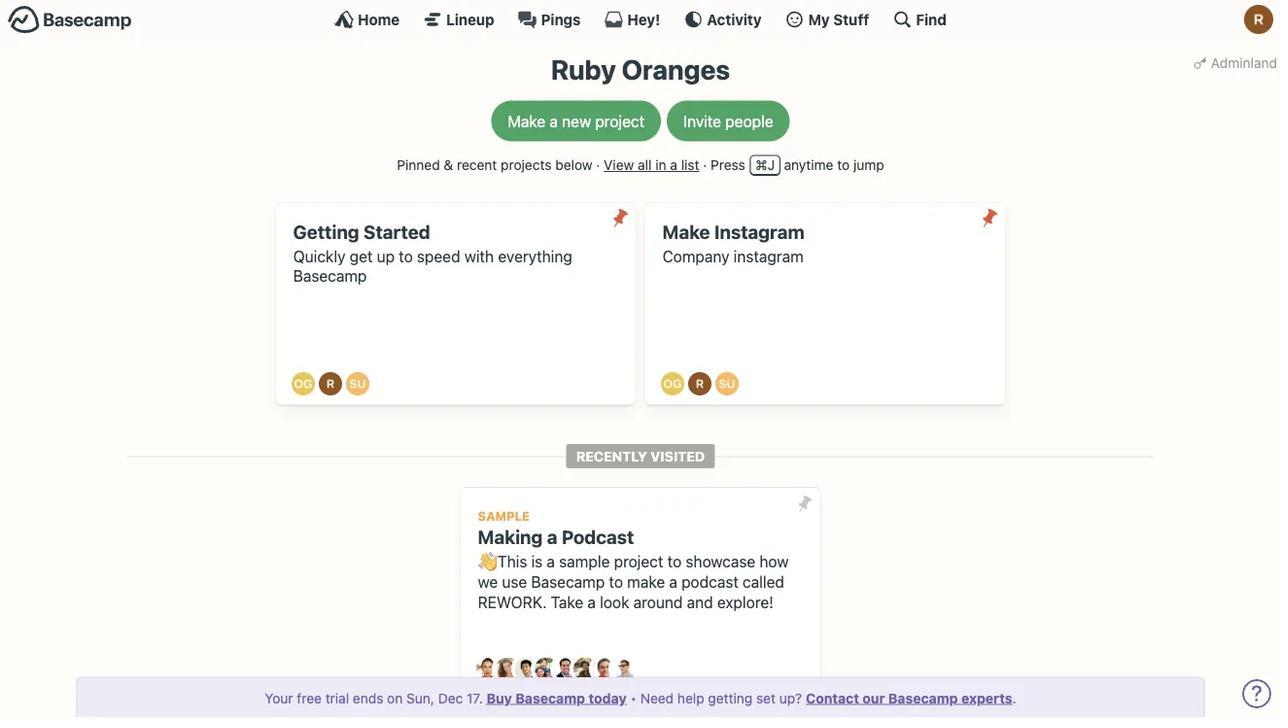 Task type: describe. For each thing, give the bounding box(es) containing it.
ruby oranges
[[551, 53, 730, 86]]

sample making a podcast 👋 this is a sample project to showcase how we use basecamp to make a podcast called rework. take a look around and explore!
[[478, 509, 789, 611]]

your free trial ends on sun, dec 17. buy basecamp today • need help getting set up? contact our basecamp experts .
[[265, 690, 1016, 706]]

up?
[[779, 690, 802, 706]]

to up look
[[609, 573, 623, 591]]

list
[[681, 157, 699, 173]]

recently
[[576, 448, 647, 464]]

getting
[[708, 690, 753, 706]]

j
[[768, 157, 775, 173]]

basecamp right our at the right
[[888, 690, 958, 706]]

pings
[[541, 11, 581, 28]]

pinned & recent projects below · view all in a list
[[397, 157, 699, 173]]

below
[[555, 157, 593, 173]]

we
[[478, 573, 498, 591]]

home link
[[334, 10, 400, 29]]

need
[[640, 690, 674, 706]]

victor cooper image
[[612, 658, 636, 681]]

your
[[265, 690, 293, 706]]

podcast
[[681, 573, 739, 591]]

in
[[655, 157, 666, 173]]

orlando gary image
[[292, 372, 315, 396]]

this
[[497, 552, 527, 571]]

instagram
[[734, 247, 804, 265]]

getting started quickly get up to speed with everything basecamp
[[293, 221, 572, 286]]

sample
[[478, 509, 530, 523]]

quickly
[[293, 247, 345, 265]]

invite people
[[684, 112, 773, 130]]

around
[[633, 593, 683, 611]]

and
[[687, 593, 713, 611]]

people
[[725, 112, 773, 130]]

make a new project
[[508, 112, 645, 130]]

pinned
[[397, 157, 440, 173]]

ruby image for make instagram
[[688, 372, 712, 396]]

project inside sample making a podcast 👋 this is a sample project to showcase how we use basecamp to make a podcast called rework. take a look around and explore!
[[614, 552, 663, 571]]

instagram
[[714, 221, 805, 243]]

help
[[677, 690, 704, 706]]

make
[[627, 573, 665, 591]]

making
[[478, 526, 543, 548]]

basecamp down jennifer young image
[[516, 690, 585, 706]]

invite people link
[[667, 101, 790, 142]]

visited
[[651, 448, 705, 464]]

experts
[[961, 690, 1012, 706]]

look
[[600, 593, 629, 611]]

today
[[589, 690, 627, 706]]

jump
[[853, 157, 884, 173]]

contact
[[806, 690, 859, 706]]

.
[[1012, 690, 1016, 706]]

•
[[630, 690, 637, 706]]

1 · from the left
[[596, 157, 600, 173]]

sun,
[[406, 690, 434, 706]]

new
[[562, 112, 591, 130]]

ruby
[[551, 53, 616, 86]]

👋
[[478, 552, 493, 571]]

hey! button
[[604, 10, 660, 29]]

lineup
[[446, 11, 494, 28]]

adminland
[[1211, 54, 1277, 70]]

how
[[760, 552, 789, 571]]

projects
[[501, 157, 552, 173]]

started
[[364, 221, 430, 243]]

getting
[[293, 221, 359, 243]]

adminland link
[[1190, 49, 1281, 77]]

steve marsh image
[[593, 658, 616, 681]]

oranges
[[622, 53, 730, 86]]

view all in a list link
[[604, 157, 699, 173]]

company
[[663, 247, 730, 265]]

free
[[297, 690, 322, 706]]

switch accounts image
[[8, 5, 132, 35]]

sunny upside image
[[346, 372, 369, 396]]

make a new project link
[[491, 101, 661, 142]]

dec
[[438, 690, 463, 706]]



Task type: locate. For each thing, give the bounding box(es) containing it.
ruby image up adminland
[[1244, 5, 1273, 34]]

to right up
[[399, 247, 413, 265]]

get
[[350, 247, 373, 265]]

showcase
[[686, 552, 755, 571]]

all
[[638, 157, 652, 173]]

2 horizontal spatial ruby image
[[1244, 5, 1273, 34]]

make up the company
[[663, 221, 710, 243]]

basecamp down quickly on the top of page
[[293, 267, 367, 286]]

recent
[[457, 157, 497, 173]]

1 horizontal spatial make
[[663, 221, 710, 243]]

cheryl walters image
[[496, 658, 519, 681]]

ends
[[353, 690, 383, 706]]

rework.
[[478, 593, 547, 611]]

pings button
[[518, 10, 581, 29]]

main element
[[0, 0, 1281, 38]]

ruby image
[[1244, 5, 1273, 34], [319, 372, 342, 396], [688, 372, 712, 396]]

0 horizontal spatial ·
[[596, 157, 600, 173]]

a
[[550, 112, 558, 130], [670, 157, 677, 173], [547, 526, 557, 548], [547, 552, 555, 571], [669, 573, 677, 591], [587, 593, 596, 611]]

ruby image inside main element
[[1244, 5, 1273, 34]]

anytime
[[784, 157, 833, 173]]

basecamp
[[293, 267, 367, 286], [531, 573, 605, 591], [516, 690, 585, 706], [888, 690, 958, 706]]

17.
[[467, 690, 483, 706]]

podcast
[[562, 526, 634, 548]]

a left look
[[587, 593, 596, 611]]

a right is
[[547, 552, 555, 571]]

my stuff button
[[785, 10, 869, 29]]

contact our basecamp experts link
[[806, 690, 1012, 706]]

1 vertical spatial project
[[614, 552, 663, 571]]

basecamp up take
[[531, 573, 605, 591]]

project right new
[[595, 112, 645, 130]]

make inside make instagram company instagram
[[663, 221, 710, 243]]

recently visited
[[576, 448, 705, 464]]

make instagram company instagram
[[663, 221, 805, 265]]

up
[[377, 247, 395, 265]]

stuff
[[833, 11, 869, 28]]

called
[[743, 573, 784, 591]]

·
[[596, 157, 600, 173], [703, 157, 707, 173]]

hey!
[[627, 11, 660, 28]]

jennifer young image
[[535, 658, 558, 681]]

1 vertical spatial make
[[663, 221, 710, 243]]

a left new
[[550, 112, 558, 130]]

with
[[464, 247, 494, 265]]

to left jump
[[837, 157, 850, 173]]

· press
[[703, 157, 745, 173]]

to
[[837, 157, 850, 173], [399, 247, 413, 265], [667, 552, 682, 571], [609, 573, 623, 591]]

find button
[[893, 10, 947, 29]]

project up make
[[614, 552, 663, 571]]

home
[[358, 11, 400, 28]]

⌘
[[755, 157, 768, 173]]

0 horizontal spatial make
[[508, 112, 546, 130]]

activity link
[[684, 10, 762, 29]]

speed
[[417, 247, 460, 265]]

josh fiske image
[[554, 658, 577, 681]]

make for a
[[508, 112, 546, 130]]

find
[[916, 11, 947, 28]]

activity
[[707, 11, 762, 28]]

&
[[444, 157, 453, 173]]

explore!
[[717, 593, 774, 611]]

make for instagram
[[663, 221, 710, 243]]

jared davis image
[[515, 658, 539, 681]]

use
[[502, 573, 527, 591]]

1 horizontal spatial ·
[[703, 157, 707, 173]]

lineup link
[[423, 10, 494, 29]]

a up around
[[669, 573, 677, 591]]

view
[[604, 157, 634, 173]]

trial
[[325, 690, 349, 706]]

a right making
[[547, 526, 557, 548]]

make
[[508, 112, 546, 130], [663, 221, 710, 243]]

· left view
[[596, 157, 600, 173]]

0 vertical spatial make
[[508, 112, 546, 130]]

ruby image for getting started
[[319, 372, 342, 396]]

1 horizontal spatial ruby image
[[688, 372, 712, 396]]

buy basecamp today link
[[487, 690, 627, 706]]

to inside the getting started quickly get up to speed with everything basecamp
[[399, 247, 413, 265]]

set
[[756, 690, 776, 706]]

buy
[[487, 690, 512, 706]]

2 · from the left
[[703, 157, 707, 173]]

None submit
[[605, 203, 636, 234], [974, 203, 1005, 234], [789, 488, 820, 519], [605, 203, 636, 234], [974, 203, 1005, 234], [789, 488, 820, 519]]

is
[[531, 552, 543, 571]]

my stuff
[[808, 11, 869, 28]]

invite
[[684, 112, 721, 130]]

ruby image right orlando gary image
[[319, 372, 342, 396]]

nicole katz image
[[574, 658, 597, 681]]

on
[[387, 690, 403, 706]]

make up projects
[[508, 112, 546, 130]]

0 horizontal spatial ruby image
[[319, 372, 342, 396]]

annie bryan image
[[476, 658, 500, 681]]

a right in
[[670, 157, 677, 173]]

our
[[863, 690, 885, 706]]

· right list
[[703, 157, 707, 173]]

project
[[595, 112, 645, 130], [614, 552, 663, 571]]

take
[[551, 593, 583, 611]]

to up podcast
[[667, 552, 682, 571]]

sunny upside image
[[715, 372, 739, 396]]

0 vertical spatial project
[[595, 112, 645, 130]]

⌘ j anytime to jump
[[755, 157, 884, 173]]

basecamp inside sample making a podcast 👋 this is a sample project to showcase how we use basecamp to make a podcast called rework. take a look around and explore!
[[531, 573, 605, 591]]

press
[[711, 157, 745, 173]]

basecamp inside the getting started quickly get up to speed with everything basecamp
[[293, 267, 367, 286]]

orlando gary image
[[661, 372, 684, 396]]

everything
[[498, 247, 572, 265]]

ruby image right orlando gary icon
[[688, 372, 712, 396]]



Task type: vqa. For each thing, say whether or not it's contained in the screenshot.
rightmost add some people 'LINK'
no



